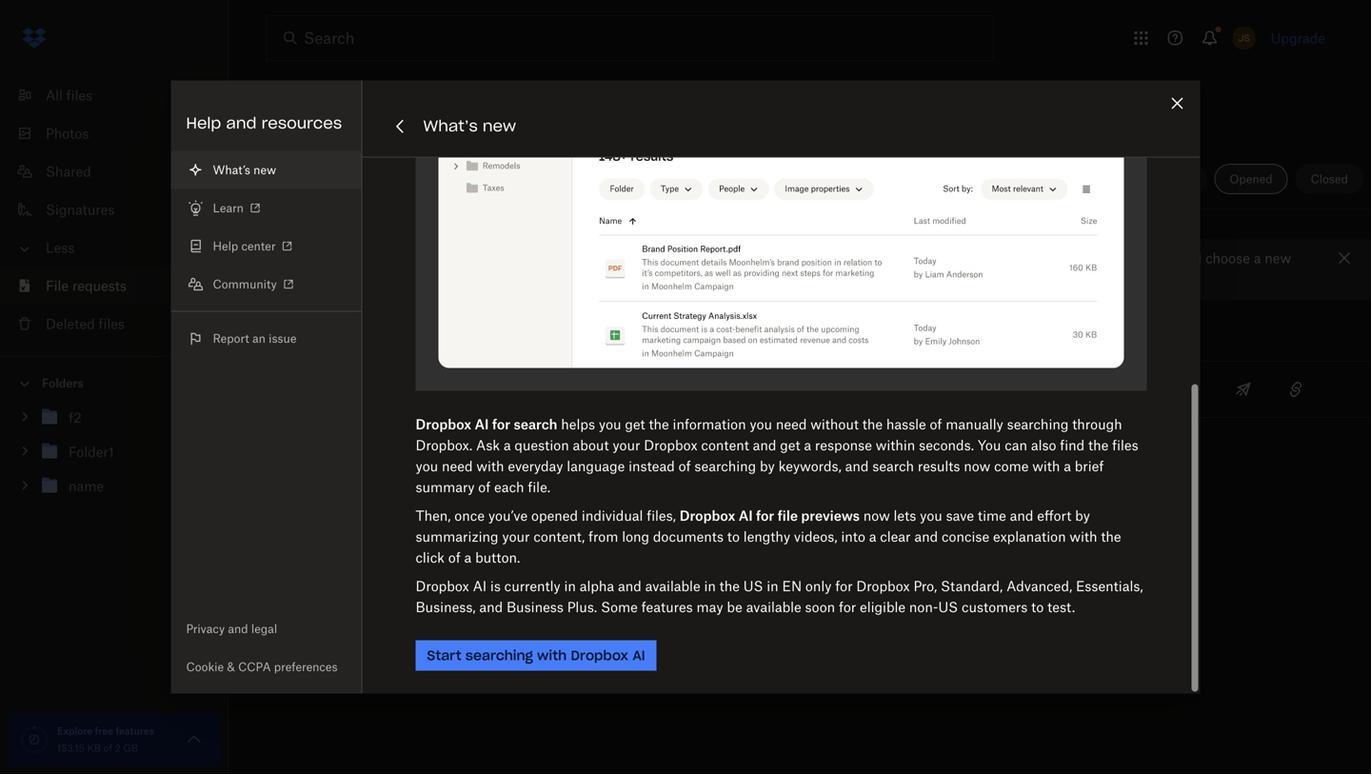 Task type: locate. For each thing, give the bounding box(es) containing it.
2 horizontal spatial files
[[1112, 437, 1139, 453]]

was left closed
[[366, 250, 391, 266]]

file inside a file request was closed because the folder was deleted or you no longer have permission to edit the request folder. to reopen it, click 'reopen' and choose a new folder.
[[291, 250, 311, 266]]

to left lengthy at bottom right
[[727, 529, 740, 545]]

long
[[622, 529, 649, 545]]

previews
[[801, 508, 860, 524]]

0 horizontal spatial now
[[863, 508, 890, 524]]

closed
[[1311, 172, 1348, 186]]

now down 'you'
[[964, 458, 991, 474]]

file requests list item
[[0, 267, 229, 305]]

and left "choose"
[[1178, 250, 1202, 266]]

the up be
[[720, 578, 740, 594]]

0 horizontal spatial folder.
[[278, 273, 317, 289]]

you down dropbox.
[[416, 458, 438, 474]]

cookie & ccpa preferences button
[[171, 648, 361, 686]]

ai inside dropbox ai is currently in alpha and  available in the us in en only for dropbox pro, standard, advanced, essentials, business, and business plus. some features may be available soon for eligible non-us customers to test.
[[473, 578, 487, 594]]

1 horizontal spatial new
[[483, 116, 516, 136]]

0 horizontal spatial learn
[[213, 201, 244, 215]]

1 horizontal spatial us
[[938, 599, 958, 615]]

1 horizontal spatial now
[[964, 458, 991, 474]]

0 horizontal spatial click
[[416, 549, 445, 566]]

to inside a file request was closed because the folder was deleted or you no longer have permission to edit the request folder. to reopen it, click 'reopen' and choose a new folder.
[[850, 250, 863, 266]]

about inside helps you get the information you need without the hassle of manually searching through dropbox. ask a question about your dropbox content and get a response within seconds. you can also find the files you need with everyday language instead of searching by keywords, and search results now come with a brief summary of each file.
[[573, 437, 609, 453]]

now
[[964, 458, 991, 474], [863, 508, 890, 524]]

files inside helps you get the information you need without the hassle of manually searching through dropbox. ask a question about your dropbox content and get a response within seconds. you can also find the files you need with everyday language instead of searching by keywords, and search results now come with a brief summary of each file.
[[1112, 437, 1139, 453]]

0 horizontal spatial file
[[46, 278, 69, 294]]

1 horizontal spatial file
[[475, 140, 494, 157]]

content,
[[534, 529, 585, 545]]

request
[[315, 250, 362, 266], [918, 250, 966, 266]]

for
[[492, 416, 510, 432], [756, 508, 774, 524], [835, 578, 853, 594], [839, 599, 856, 615]]

0 horizontal spatial file requests
[[46, 278, 127, 294]]

1 horizontal spatial learn
[[395, 140, 431, 157]]

with down "ask"
[[476, 458, 504, 474]]

you right 'information'
[[750, 416, 772, 432]]

a right the into
[[869, 529, 877, 545]]

0 horizontal spatial was
[[366, 250, 391, 266]]

click
[[1093, 250, 1122, 266], [416, 549, 445, 566]]

2 vertical spatial files
[[1112, 437, 1139, 453]]

0 vertical spatial what's
[[423, 116, 478, 136]]

ai
[[475, 416, 489, 432], [739, 508, 753, 524], [473, 578, 487, 594], [633, 647, 645, 664]]

0 vertical spatial get
[[625, 416, 645, 432]]

us down standard,
[[938, 599, 958, 615]]

and up "explanation"
[[1010, 508, 1034, 524]]

2 was from the left
[[559, 250, 584, 266]]

1 vertical spatial by
[[1075, 508, 1090, 524]]

1 vertical spatial requests
[[498, 140, 552, 157]]

you right or
[[655, 250, 677, 266]]

deleted
[[588, 250, 635, 266]]

folder. down a
[[278, 273, 317, 289]]

searching inside button
[[466, 647, 533, 664]]

file down less
[[46, 278, 69, 294]]

by inside now lets you save time and effort by summarizing your content, from long documents to lengthy videos, into a clear and concise explanation with the click of a button.
[[1075, 508, 1090, 524]]

your inside now lets you save time and effort by summarizing your content, from long documents to lengthy videos, into a clear and concise explanation with the click of a button.
[[502, 529, 530, 545]]

file
[[267, 91, 303, 118], [46, 278, 69, 294]]

0 vertical spatial now
[[964, 458, 991, 474]]

a file request was closed because the folder was deleted or you no longer have permission to edit the request folder. to reopen it, click 'reopen' and choose a new folder. alert
[[267, 239, 1371, 300]]

2 horizontal spatial searching
[[1007, 416, 1069, 432]]

0 vertical spatial learn
[[395, 140, 431, 157]]

cell
[[1318, 362, 1371, 417]]

2 horizontal spatial file
[[778, 508, 798, 524]]

click right it,
[[1093, 250, 1122, 266]]

features left may
[[641, 599, 693, 615]]

a inside a file request was closed because the folder was deleted or you no longer have permission to edit the request folder. to reopen it, click 'reopen' and choose a new folder.
[[1254, 250, 1261, 266]]

1 vertical spatial learn
[[213, 201, 244, 215]]

click down summarizing
[[416, 549, 445, 566]]

in up plus.
[[564, 578, 576, 594]]

to inside now lets you save time and effort by summarizing your content, from long documents to lengthy videos, into a clear and concise explanation with the click of a button.
[[727, 529, 740, 545]]

features
[[641, 599, 693, 615], [116, 725, 154, 737]]

help up what's new button
[[186, 113, 221, 133]]

for right only
[[835, 578, 853, 594]]

1 vertical spatial now
[[863, 508, 890, 524]]

2 request from the left
[[918, 250, 966, 266]]

need up summary
[[442, 458, 473, 474]]

learn down go back icon
[[395, 140, 431, 157]]

1 horizontal spatial available
[[746, 599, 802, 615]]

by
[[760, 458, 775, 474], [1075, 508, 1090, 524]]

0 vertical spatial to
[[850, 250, 863, 266]]

and up what's new button
[[226, 113, 257, 133]]

0 horizontal spatial need
[[442, 458, 473, 474]]

to down advanced,
[[1031, 599, 1044, 615]]

and down lets
[[914, 529, 938, 545]]

available down en
[[746, 599, 802, 615]]

1 vertical spatial help
[[213, 239, 238, 253]]

copy link image
[[1285, 378, 1308, 401]]

features up gb
[[116, 725, 154, 737]]

1 vertical spatial search
[[872, 458, 914, 474]]

by right 'effort'
[[1075, 508, 1090, 524]]

dropbox down plus.
[[571, 647, 629, 664]]

1 horizontal spatial request
[[918, 250, 966, 266]]

your up instead
[[613, 437, 640, 453]]

0 vertical spatial need
[[776, 416, 807, 432]]

searching up also
[[1007, 416, 1069, 432]]

help inside "link"
[[213, 239, 238, 253]]

1 vertical spatial your
[[502, 529, 530, 545]]

0 vertical spatial file requests
[[267, 91, 407, 118]]

0 horizontal spatial about
[[435, 140, 471, 157]]

1 horizontal spatial features
[[641, 599, 693, 615]]

0 vertical spatial available
[[645, 578, 701, 594]]

2 in from the left
[[704, 578, 716, 594]]

question
[[515, 437, 569, 453]]

0 vertical spatial help
[[186, 113, 221, 133]]

files right all
[[66, 87, 93, 103]]

1 horizontal spatial files
[[99, 316, 125, 332]]

folder. left to
[[969, 250, 1008, 266]]

permission
[[777, 250, 847, 266]]

also
[[1031, 437, 1057, 453]]

now up clear at the right bottom
[[863, 508, 890, 524]]

what's up learn link
[[213, 163, 250, 177]]

1 vertical spatial file
[[46, 278, 69, 294]]

table containing name
[[267, 300, 1371, 418]]

row
[[267, 300, 1371, 362], [267, 362, 1371, 418]]

brief
[[1075, 458, 1104, 474]]

0 horizontal spatial what's new
[[213, 163, 276, 177]]

by left keywords,
[[760, 458, 775, 474]]

learn inside help and resources dialog
[[213, 201, 244, 215]]

of down summarizing
[[448, 549, 461, 566]]

1 vertical spatial features
[[116, 725, 154, 737]]

1 horizontal spatial was
[[559, 250, 584, 266]]

search up 'question'
[[514, 416, 558, 432]]

search down the within
[[872, 458, 914, 474]]

what's up the learn about file requests link on the top left of page
[[423, 116, 478, 136]]

0 horizontal spatial searching
[[466, 647, 533, 664]]

less image
[[15, 239, 34, 259]]

1 row from the top
[[267, 300, 1371, 362]]

ccpa
[[238, 660, 271, 674]]

pro trial element
[[834, 330, 864, 353]]

in left en
[[767, 578, 779, 594]]

and down "is" on the left
[[479, 599, 503, 615]]

signatures link
[[15, 190, 229, 229]]

what's new up the learn about file requests link on the top left of page
[[423, 116, 516, 136]]

2 column header from the left
[[1096, 308, 1172, 353]]

1 vertical spatial file requests
[[46, 278, 127, 294]]

time
[[978, 508, 1006, 524]]

1 vertical spatial new
[[253, 163, 276, 177]]

files for all files
[[66, 87, 93, 103]]

what's new button
[[171, 151, 361, 189]]

1 horizontal spatial get
[[780, 437, 800, 453]]

0 horizontal spatial what's
[[213, 163, 250, 177]]

was right folder at the left top of the page
[[559, 250, 584, 266]]

dropbox up business,
[[416, 578, 469, 594]]

- up manually
[[964, 381, 970, 398]]

information
[[673, 416, 746, 432]]

files for deleted files
[[99, 316, 125, 332]]

new up learn about file requests on the top of the page
[[483, 116, 516, 136]]

advanced,
[[1007, 578, 1072, 594]]

1 horizontal spatial searching
[[695, 458, 756, 474]]

0 horizontal spatial features
[[116, 725, 154, 737]]

0 horizontal spatial your
[[502, 529, 530, 545]]

now inside helps you get the information you need without the hassle of manually searching through dropbox. ask a question about your dropbox content and get a response within seconds. you can also find the files you need with everyday language instead of searching by keywords, and search results now come with a brief summary of each file.
[[964, 458, 991, 474]]

all
[[46, 87, 63, 103]]

searching right start
[[466, 647, 533, 664]]

a right "ask"
[[504, 437, 511, 453]]

kb
[[87, 742, 101, 754]]

0 vertical spatial by
[[760, 458, 775, 474]]

the up the within
[[862, 416, 883, 432]]

you
[[655, 250, 677, 266], [599, 416, 621, 432], [750, 416, 772, 432], [416, 458, 438, 474], [920, 508, 943, 524]]

0 vertical spatial requests
[[310, 91, 407, 118]]

with down business
[[537, 647, 567, 664]]

community link
[[171, 265, 361, 303]]

get down 12/20/2023
[[625, 416, 645, 432]]

2 row from the top
[[267, 362, 1371, 418]]

1 horizontal spatial click
[[1093, 250, 1122, 266]]

ai inside button
[[633, 647, 645, 664]]

for right the soon
[[839, 599, 856, 615]]

new
[[483, 116, 516, 136], [253, 163, 276, 177], [1265, 250, 1291, 266]]

file.
[[528, 479, 551, 495]]

0 horizontal spatial files
[[66, 87, 93, 103]]

folders button
[[0, 369, 229, 397]]

shared link
[[15, 152, 229, 190]]

table
[[267, 300, 1371, 418]]

longer
[[700, 250, 740, 266]]

0 horizontal spatial new
[[253, 163, 276, 177]]

requests inside list item
[[72, 278, 127, 294]]

column header
[[964, 308, 1041, 353], [1096, 308, 1172, 353]]

need
[[776, 416, 807, 432], [442, 458, 473, 474]]

2 vertical spatial searching
[[466, 647, 533, 664]]

group
[[0, 397, 229, 518]]

1 vertical spatial file
[[291, 250, 311, 266]]

privacy and legal
[[186, 622, 277, 636]]

1 vertical spatial folder.
[[278, 273, 317, 289]]

save
[[946, 508, 974, 524]]

learn for learn about file requests
[[395, 140, 431, 157]]

0 horizontal spatial column header
[[964, 308, 1041, 353]]

cookie & ccpa preferences
[[186, 660, 338, 674]]

1 horizontal spatial by
[[1075, 508, 1090, 524]]

0 horizontal spatial by
[[760, 458, 775, 474]]

0 horizontal spatial search
[[514, 416, 558, 432]]

dropbox
[[416, 416, 471, 432], [644, 437, 698, 453], [680, 508, 735, 524], [416, 578, 469, 594], [856, 578, 910, 594], [571, 647, 629, 664]]

1 vertical spatial to
[[727, 529, 740, 545]]

about
[[435, 140, 471, 157], [573, 437, 609, 453]]

you right lets
[[920, 508, 943, 524]]

learn up help center
[[213, 201, 244, 215]]

help left center
[[213, 239, 238, 253]]

folder.
[[969, 250, 1008, 266], [278, 273, 317, 289]]

file requests
[[267, 91, 407, 118], [46, 278, 127, 294]]

a up keywords,
[[804, 437, 811, 453]]

the inside dropbox ai is currently in alpha and  available in the us in en only for dropbox pro, standard, advanced, essentials, business, and business plus. some features may be available soon for eligible non-us customers to test.
[[720, 578, 740, 594]]

and inside privacy and legal link
[[228, 622, 248, 636]]

start
[[427, 647, 461, 664]]

within
[[876, 437, 915, 453]]

2 horizontal spatial to
[[1031, 599, 1044, 615]]

instead
[[629, 458, 675, 474]]

- up through
[[1096, 381, 1102, 398]]

dropbox.
[[416, 437, 473, 453]]

files down file requests list item
[[99, 316, 125, 332]]

standard,
[[941, 578, 1003, 594]]

and down response
[[845, 458, 869, 474]]

1 horizontal spatial in
[[704, 578, 716, 594]]

in
[[564, 578, 576, 594], [704, 578, 716, 594], [767, 578, 779, 594]]

without
[[811, 416, 859, 432]]

ai left "is" on the left
[[473, 578, 487, 594]]

with down 'effort'
[[1070, 529, 1098, 545]]

pro,
[[914, 578, 937, 594]]

file inside help and resources dialog
[[778, 508, 798, 524]]

because
[[439, 250, 491, 266]]

2 horizontal spatial requests
[[498, 140, 552, 157]]

lengthy
[[743, 529, 790, 545]]

with inside now lets you save time and effort by summarizing your content, from long documents to lengthy videos, into a clear and concise explanation with the click of a button.
[[1070, 529, 1098, 545]]

new inside button
[[253, 163, 276, 177]]

ai down some
[[633, 647, 645, 664]]

1 horizontal spatial to
[[850, 250, 863, 266]]

searching down content
[[695, 458, 756, 474]]

seconds.
[[919, 437, 974, 453]]

0 vertical spatial what's new
[[423, 116, 516, 136]]

153.15
[[57, 742, 85, 754]]

1 vertical spatial us
[[938, 599, 958, 615]]

the up "essentials,"
[[1101, 529, 1121, 545]]

your
[[613, 437, 640, 453], [502, 529, 530, 545]]

help
[[186, 113, 221, 133], [213, 239, 238, 253]]

in up may
[[704, 578, 716, 594]]

dropbox inside helps you get the information you need without the hassle of manually searching through dropbox. ask a question about your dropbox content and get a response within seconds. you can also find the files you need with everyday language instead of searching by keywords, and search results now come with a brief summary of each file.
[[644, 437, 698, 453]]

with
[[476, 458, 504, 474], [1032, 458, 1060, 474], [1070, 529, 1098, 545], [537, 647, 567, 664]]

0 horizontal spatial -
[[767, 381, 772, 398]]

1 request from the left
[[315, 250, 362, 266]]

alpha
[[580, 578, 614, 594]]

3 in from the left
[[767, 578, 779, 594]]

0 vertical spatial new
[[483, 116, 516, 136]]

issue
[[269, 331, 297, 346]]

individual
[[582, 508, 643, 524]]

features inside explore free features 153.15 kb of 2 gb
[[116, 725, 154, 737]]

1 horizontal spatial column header
[[1096, 308, 1172, 353]]

file requests inside list item
[[46, 278, 127, 294]]

- up helps you get the information you need without the hassle of manually searching through dropbox. ask a question about your dropbox content and get a response within seconds. you can also find the files you need with everyday language instead of searching by keywords, and search results now come with a brief summary of each file. on the bottom of page
[[767, 381, 772, 398]]

column header down to
[[964, 308, 1041, 353]]

of left 2
[[103, 742, 112, 754]]

1 vertical spatial files
[[99, 316, 125, 332]]

to left edit
[[850, 250, 863, 266]]

have
[[744, 250, 773, 266]]

1 horizontal spatial -
[[964, 381, 970, 398]]

new up learn link
[[253, 163, 276, 177]]

0 horizontal spatial in
[[564, 578, 576, 594]]

get up keywords,
[[780, 437, 800, 453]]

2 horizontal spatial -
[[1096, 381, 1102, 398]]

new right "choose"
[[1265, 250, 1291, 266]]

closed button
[[1296, 164, 1364, 194]]

1 vertical spatial click
[[416, 549, 445, 566]]

0 vertical spatial features
[[641, 599, 693, 615]]

need left without
[[776, 416, 807, 432]]

now lets you save time and effort by summarizing your content, from long documents to lengthy videos, into a clear and concise explanation with the click of a button.
[[416, 508, 1121, 566]]

your down you've
[[502, 529, 530, 545]]

for up lengthy at bottom right
[[756, 508, 774, 524]]

you
[[978, 437, 1001, 453]]

clear
[[880, 529, 911, 545]]

a right "choose"
[[1254, 250, 1261, 266]]

us left en
[[743, 578, 763, 594]]

dropbox up dropbox.
[[416, 416, 471, 432]]

us
[[743, 578, 763, 594], [938, 599, 958, 615]]

learn for learn
[[213, 201, 244, 215]]

column header down 'reopen'
[[1096, 308, 1172, 353]]

0 horizontal spatial file
[[291, 250, 311, 266]]

1 horizontal spatial search
[[872, 458, 914, 474]]

en
[[782, 578, 802, 594]]

send email image
[[1232, 378, 1255, 401]]

0 vertical spatial us
[[743, 578, 763, 594]]

come
[[994, 458, 1029, 474]]

what's new up learn link
[[213, 163, 276, 177]]

1 horizontal spatial about
[[573, 437, 609, 453]]

0 horizontal spatial us
[[743, 578, 763, 594]]

0 vertical spatial about
[[435, 140, 471, 157]]

the inside now lets you save time and effort by summarizing your content, from long documents to lengthy videos, into a clear and concise explanation with the click of a button.
[[1101, 529, 1121, 545]]

1 horizontal spatial what's
[[423, 116, 478, 136]]

folders
[[42, 376, 83, 390]]

1 - from the left
[[767, 381, 772, 398]]

0 horizontal spatial requests
[[72, 278, 127, 294]]

1 horizontal spatial your
[[613, 437, 640, 453]]

signatures
[[46, 201, 115, 218]]

files down through
[[1112, 437, 1139, 453]]

1 horizontal spatial what's new
[[423, 116, 516, 136]]

all files link
[[15, 76, 229, 114]]

1 column header from the left
[[964, 308, 1041, 353]]

was
[[366, 250, 391, 266], [559, 250, 584, 266]]

helps
[[561, 416, 595, 432]]

search inside helps you get the information you need without the hassle of manually searching through dropbox. ask a question about your dropbox content and get a response within seconds. you can also find the files you need with everyday language instead of searching by keywords, and search results now come with a brief summary of each file.
[[872, 458, 914, 474]]

request right edit
[[918, 250, 966, 266]]

1 vertical spatial what's
[[213, 163, 250, 177]]

it,
[[1077, 250, 1089, 266]]

request right a
[[315, 250, 362, 266]]

less
[[46, 239, 75, 256]]

dropbox up instead
[[644, 437, 698, 453]]

list
[[0, 65, 229, 356]]

2 vertical spatial to
[[1031, 599, 1044, 615]]

0 horizontal spatial to
[[727, 529, 740, 545]]

business
[[507, 599, 564, 615]]

available up may
[[645, 578, 701, 594]]

help and resources dialog
[[171, 0, 1200, 694]]

row containing 12/20/2023
[[267, 362, 1371, 418]]



Task type: describe. For each thing, give the bounding box(es) containing it.
help for help center
[[213, 239, 238, 253]]

opened
[[1230, 172, 1273, 186]]

click inside now lets you save time and effort by summarizing your content, from long documents to lengthy videos, into a clear and concise explanation with the click of a button.
[[416, 549, 445, 566]]

gb
[[123, 742, 138, 754]]

essentials,
[[1076, 578, 1143, 594]]

you inside now lets you save time and effort by summarizing your content, from long documents to lengthy videos, into a clear and concise explanation with the click of a button.
[[920, 508, 943, 524]]

what's inside button
[[213, 163, 250, 177]]

&
[[227, 660, 235, 674]]

row containing name
[[267, 300, 1371, 362]]

with inside button
[[537, 647, 567, 664]]

results
[[918, 458, 960, 474]]

dropbox ai helps users search for files in their folders image
[[439, 0, 1124, 368]]

you inside a file request was closed because the folder was deleted or you no longer have permission to edit the request folder. to reopen it, click 'reopen' and choose a new folder.
[[655, 250, 677, 266]]

an
[[252, 331, 266, 346]]

1 horizontal spatial file requests
[[267, 91, 407, 118]]

the left folder at the left top of the page
[[495, 250, 515, 266]]

what's new inside button
[[213, 163, 276, 177]]

summarizing
[[416, 529, 499, 545]]

business,
[[416, 599, 476, 615]]

1 horizontal spatial file
[[267, 91, 303, 118]]

deleted files link
[[15, 305, 229, 343]]

can
[[1005, 437, 1028, 453]]

1 in from the left
[[564, 578, 576, 594]]

some
[[601, 599, 638, 615]]

and right content
[[753, 437, 777, 453]]

of right instead
[[679, 458, 691, 474]]

dropbox ai is currently in alpha and  available in the us in en only for dropbox pro, standard, advanced, essentials, business, and business plus. some features may be available soon for eligible non-us customers to test.
[[416, 578, 1143, 615]]

2
[[115, 742, 121, 754]]

with down also
[[1032, 458, 1060, 474]]

name
[[282, 334, 321, 350]]

then,
[[416, 508, 451, 524]]

now inside now lets you save time and effort by summarizing your content, from long documents to lengthy videos, into a clear and concise explanation with the click of a button.
[[863, 508, 890, 524]]

1 vertical spatial available
[[746, 599, 802, 615]]

is
[[490, 578, 501, 594]]

new inside a file request was closed because the folder was deleted or you no longer have permission to edit the request folder. to reopen it, click 'reopen' and choose a new folder.
[[1265, 250, 1291, 266]]

legal
[[251, 622, 277, 636]]

documents
[[653, 529, 724, 545]]

each
[[494, 479, 524, 495]]

and inside a file request was closed because the folder was deleted or you no longer have permission to edit the request folder. to reopen it, click 'reopen' and choose a new folder.
[[1178, 250, 1202, 266]]

dropbox up documents
[[680, 508, 735, 524]]

a
[[278, 250, 288, 266]]

a down summarizing
[[464, 549, 472, 566]]

3 - from the left
[[1096, 381, 1102, 398]]

manually
[[946, 416, 1004, 432]]

plus.
[[567, 599, 597, 615]]

choose
[[1206, 250, 1250, 266]]

features inside dropbox ai is currently in alpha and  available in the us in en only for dropbox pro, standard, advanced, essentials, business, and business plus. some features may be available soon for eligible non-us customers to test.
[[641, 599, 693, 615]]

deleted files
[[46, 316, 125, 332]]

go back image
[[389, 115, 412, 138]]

1 was from the left
[[366, 250, 391, 266]]

through
[[1072, 416, 1122, 432]]

ai up lengthy at bottom right
[[739, 508, 753, 524]]

a down find
[[1064, 458, 1071, 474]]

quota usage element
[[19, 725, 50, 755]]

videos,
[[794, 529, 838, 545]]

from
[[589, 529, 618, 545]]

dropbox image
[[15, 19, 53, 57]]

folder
[[519, 250, 555, 266]]

of inside explore free features 153.15 kb of 2 gb
[[103, 742, 112, 754]]

file requests link
[[15, 267, 229, 305]]

dropbox up eligible
[[856, 578, 910, 594]]

1 horizontal spatial folder.
[[969, 250, 1008, 266]]

files,
[[647, 508, 676, 524]]

help center
[[213, 239, 276, 253]]

closed
[[395, 250, 435, 266]]

1 horizontal spatial need
[[776, 416, 807, 432]]

explore
[[57, 725, 93, 737]]

explore free features 153.15 kb of 2 gb
[[57, 725, 154, 754]]

1 vertical spatial searching
[[695, 458, 756, 474]]

soon
[[805, 599, 835, 615]]

photos
[[46, 125, 89, 141]]

0 horizontal spatial available
[[645, 578, 701, 594]]

into
[[841, 529, 866, 545]]

no
[[681, 250, 697, 266]]

dropbox inside button
[[571, 647, 629, 664]]

of inside now lets you save time and effort by summarizing your content, from long documents to lengthy videos, into a clear and concise explanation with the click of a button.
[[448, 549, 461, 566]]

effort
[[1037, 508, 1072, 524]]

1 vertical spatial need
[[442, 458, 473, 474]]

upgrade link
[[1271, 30, 1326, 46]]

lets
[[894, 508, 916, 524]]

helps you get the information you need without the hassle of manually searching through dropbox. ask a question about your dropbox content and get a response within seconds. you can also find the files you need with everyday language instead of searching by keywords, and search results now come with a brief summary of each file.
[[416, 416, 1139, 495]]

a file request was closed because the folder was deleted or you no longer have permission to edit the request folder. to reopen it, click 'reopen' and choose a new folder.
[[278, 250, 1291, 289]]

file inside list item
[[46, 278, 69, 294]]

list containing all files
[[0, 65, 229, 356]]

'reopen'
[[1126, 250, 1175, 266]]

1 vertical spatial get
[[780, 437, 800, 453]]

deleted
[[46, 316, 95, 332]]

free
[[95, 725, 113, 737]]

of up seconds.
[[930, 416, 942, 432]]

currently
[[504, 578, 561, 594]]

all files
[[46, 87, 93, 103]]

reopen
[[1030, 250, 1074, 266]]

opened
[[531, 508, 578, 524]]

ask
[[476, 437, 500, 453]]

cell inside row
[[1318, 362, 1371, 417]]

you right the helps
[[599, 416, 621, 432]]

the up instead
[[649, 416, 669, 432]]

created button
[[569, 330, 621, 353]]

to inside dropbox ai is currently in alpha and  available in the us in en only for dropbox pro, standard, advanced, essentials, business, and business plus. some features may be available soon for eligible non-us customers to test.
[[1031, 599, 1044, 615]]

everyday
[[508, 458, 563, 474]]

privacy and legal link
[[171, 610, 361, 648]]

dropbox ai for search
[[416, 416, 558, 432]]

photos link
[[15, 114, 229, 152]]

help for help and resources
[[186, 113, 221, 133]]

preferences
[[274, 660, 338, 674]]

the right edit
[[894, 250, 915, 266]]

language
[[567, 458, 625, 474]]

may
[[697, 599, 723, 615]]

by inside helps you get the information you need without the hassle of manually searching through dropbox. ask a question about your dropbox content and get a response within seconds. you can also find the files you need with everyday language instead of searching by keywords, and search results now come with a brief summary of each file.
[[760, 458, 775, 474]]

the down through
[[1088, 437, 1109, 453]]

opened button
[[1215, 164, 1288, 194]]

explanation
[[993, 529, 1066, 545]]

test.
[[1048, 599, 1075, 615]]

1 horizontal spatial requests
[[310, 91, 407, 118]]

edit
[[866, 250, 891, 266]]

click inside a file request was closed because the folder was deleted or you no longer have permission to edit the request folder. to reopen it, click 'reopen' and choose a new folder.
[[1093, 250, 1122, 266]]

ai up "ask"
[[475, 416, 489, 432]]

your inside helps you get the information you need without the hassle of manually searching through dropbox. ask a question about your dropbox content and get a response within seconds. you can also find the files you need with everyday language instead of searching by keywords, and search results now come with a brief summary of each file.
[[613, 437, 640, 453]]

help center link
[[171, 227, 361, 265]]

2 - from the left
[[964, 381, 970, 398]]

non-
[[909, 599, 938, 615]]

12/20/2023
[[569, 381, 647, 398]]

community
[[213, 277, 277, 291]]

0 horizontal spatial get
[[625, 416, 645, 432]]

for up "ask"
[[492, 416, 510, 432]]

or
[[638, 250, 651, 266]]

find
[[1060, 437, 1085, 453]]

of left each
[[478, 479, 491, 495]]

cookie
[[186, 660, 224, 674]]

eligible
[[860, 599, 906, 615]]

report
[[213, 331, 249, 346]]

learn link
[[171, 189, 361, 227]]

0 vertical spatial file
[[475, 140, 494, 157]]

and up some
[[618, 578, 642, 594]]



Task type: vqa. For each thing, say whether or not it's contained in the screenshot.
2nd Expand folder image from the top
no



